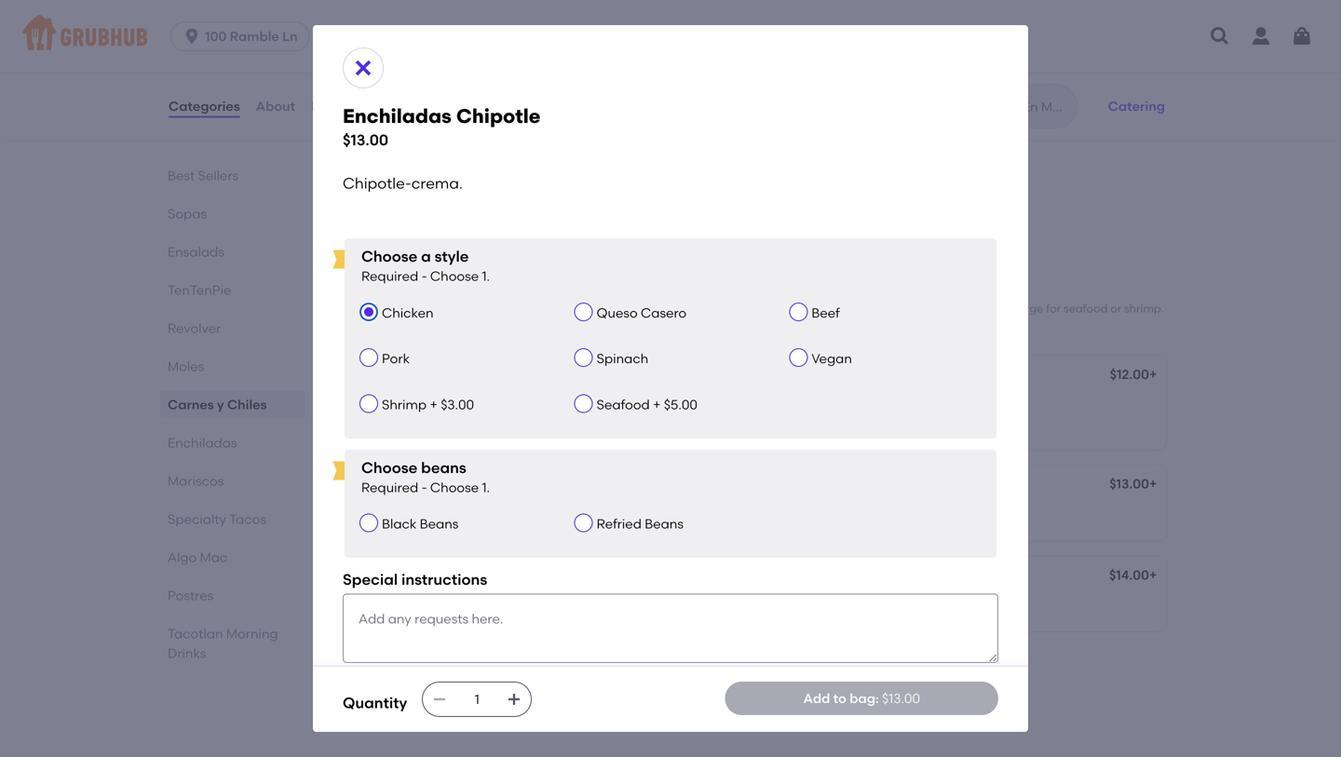 Task type: describe. For each thing, give the bounding box(es) containing it.
best
[[168, 168, 195, 184]]

0 horizontal spatial salsa
[[358, 595, 392, 611]]

a inside choose a style required - choose 1.
[[421, 247, 431, 266]]

sizzling broiled beef and strips of bell peppers and onions with black beans, rice, sour cream, pico de gallo, cheese tortillas.
[[775, 39, 1135, 92]]

res for broiled
[[841, 12, 864, 28]]

green
[[358, 505, 397, 520]]

sizzling
[[775, 39, 821, 55]]

onions
[[1093, 39, 1135, 55]]

beef inside the enchiladas choose from chicken, queso casero, beef pork, or spinach. served with rice and choice of black or refried beans. add extra charge for seafood or shrimp. served with rice and choice of black or refried beans. vegan option available.
[[541, 302, 566, 315]]

of left all
[[421, 686, 434, 702]]

representing the mexican flag. salsa ranchera, crema, and salsa verde.
[[358, 395, 703, 429]]

verde
[[395, 595, 431, 611]]

casero,
[[499, 302, 538, 315]]

molcajete for 2
[[358, 139, 453, 155]]

Search Hecho En Mexico search field
[[929, 98, 1071, 116]]

queso casero
[[597, 305, 687, 321]]

enchiladas for banderas
[[358, 368, 429, 384]]

svg image
[[507, 692, 522, 707]]

grilled
[[358, 39, 399, 55]]

100
[[205, 28, 227, 44]]

beef for beef
[[812, 305, 840, 321]]

flour
[[472, 203, 501, 219]]

$12.00 +
[[1110, 366, 1158, 382]]

1. inside choose a style required - choose 1.
[[482, 268, 490, 284]]

pico
[[997, 58, 1024, 74]]

beans for refried beans
[[645, 516, 684, 532]]

chipotle-crema.
[[343, 174, 463, 192]]

choose up the enchiladas verdes
[[361, 459, 418, 477]]

black
[[382, 516, 417, 532]]

de left rosas
[[499, 12, 515, 28]]

rancheras
[[849, 368, 918, 384]]

1 vertical spatial $13.00
[[1110, 476, 1150, 492]]

chicken,
[[415, 302, 460, 315]]

enchiladas for rancheras
[[775, 368, 846, 384]]

vegan inside the enchiladas choose from chicken, queso casero, beef pork, or spinach. served with rice and choice of black or refried beans. add extra charge for seafood or shrimp. served with rice and choice of black or refried beans. vegan option available.
[[631, 318, 666, 332]]

mariscos
[[168, 473, 224, 489]]

queso
[[597, 305, 638, 321]]

a inside grilled beef tenderloin served on a bed of our rose-petal salsa.
[[566, 39, 574, 55]]

main navigation navigation
[[0, 0, 1342, 73]]

rose-
[[645, 39, 678, 55]]

sopas
[[168, 206, 207, 222]]

salsa
[[386, 414, 419, 429]]

and inside representing the mexican flag. salsa ranchera, crema, and salsa verde.
[[358, 414, 383, 429]]

catering
[[1109, 98, 1166, 114]]

rice, inside beef fajita, homemade chorizo, nopalitos, grilled onions, plancha cooked serrano peppers, queso fresco, black beans, rice, and 6 flour tortillas.
[[403, 203, 430, 219]]

tentenpie
[[168, 282, 231, 298]]

enchiladas up 3
[[422, 660, 493, 676]]

algo mac
[[168, 550, 228, 566]]

salsa.
[[358, 58, 394, 74]]

required inside choose beans required - choose 1.
[[361, 480, 419, 496]]

res for beef
[[415, 12, 438, 28]]

special
[[343, 571, 398, 589]]

beef inside the sizzling broiled beef and strips of bell peppers and onions with black beans, rice, sour cream, pico de gallo, cheese tortillas.
[[871, 39, 900, 55]]

1 vertical spatial with
[[701, 302, 723, 315]]

representing
[[358, 395, 442, 411]]

from
[[387, 302, 413, 315]]

bed
[[578, 39, 603, 55]]

0 horizontal spatial rice
[[408, 318, 429, 332]]

extra
[[975, 302, 1002, 315]]

de inside the sizzling broiled beef and strips of bell peppers and onions with black beans, rice, sour cream, pico de gallo, cheese tortillas.
[[1027, 58, 1044, 74]]

chipotle
[[456, 104, 541, 128]]

tenderloin
[[434, 39, 498, 55]]

fajitas de res
[[775, 12, 864, 28]]

black inside the sizzling broiled beef and strips of bell peppers and onions with black beans, rice, sour cream, pico de gallo, cheese tortillas.
[[805, 58, 840, 74]]

beans for black beans
[[420, 516, 459, 532]]

Special instructions text field
[[343, 594, 999, 663]]

cream.
[[492, 595, 537, 611]]

pork,
[[568, 302, 596, 315]]

categories
[[169, 98, 240, 114]]

and down chicken,
[[431, 318, 453, 332]]

de up the 'broiled'
[[821, 12, 838, 28]]

specialty
[[168, 511, 226, 527]]

serrano
[[464, 185, 512, 200]]

0 horizontal spatial refried
[[555, 318, 590, 332]]

enchiladas up mariscos
[[168, 435, 237, 451]]

tacos
[[229, 511, 266, 527]]

mole
[[516, 660, 547, 676]]

crema.
[[412, 174, 463, 192]]

chicken
[[382, 305, 434, 321]]

beans
[[421, 459, 467, 477]]

1 vertical spatial add
[[804, 691, 830, 707]]

enchiladas for choose
[[343, 276, 452, 300]]

salsa for en
[[460, 12, 495, 28]]

svg image inside '100 ramble ln' "button"
[[183, 27, 201, 46]]

choose a style required - choose 1.
[[361, 247, 490, 284]]

nuts.
[[564, 686, 594, 702]]

ranchera,
[[593, 395, 655, 411]]

0 vertical spatial served
[[661, 302, 698, 315]]

1 vertical spatial sour
[[462, 595, 489, 611]]

strips
[[931, 39, 965, 55]]

catering button
[[1100, 86, 1174, 127]]

peppers
[[1009, 39, 1062, 55]]

beans, inside the sizzling broiled beef and strips of bell peppers and onions with black beans, rice, sour cream, pico de gallo, cheese tortillas.
[[843, 58, 885, 74]]

$14.00 +
[[1110, 567, 1158, 583]]

to
[[834, 691, 847, 707]]

for inside the enchiladas choose from chicken, queso casero, beef pork, or spinach. served with rice and choice of black or refried beans. add extra charge for seafood or shrimp. served with rice and choice of black or refried beans. vegan option available.
[[1047, 302, 1061, 315]]

ramble
[[230, 28, 279, 44]]

de right filete
[[396, 12, 412, 28]]

suizas
[[432, 569, 472, 585]]

option
[[669, 318, 704, 332]]

cheese
[[1085, 58, 1130, 74]]

best sellers
[[168, 168, 239, 184]]

banderas
[[432, 368, 493, 384]]

add inside the enchiladas choose from chicken, queso casero, beef pork, or spinach. served with rice and choice of black or refried beans. add extra charge for seafood or shrimp. served with rice and choice of black or refried beans. vegan option available.
[[949, 302, 972, 315]]

0 vertical spatial refried
[[872, 302, 908, 315]]

sauce.
[[460, 505, 501, 520]]

1. inside choose beans required - choose 1.
[[482, 480, 490, 496]]

black up enchiladas rancheras
[[826, 302, 856, 315]]

categories button
[[168, 73, 241, 140]]

filete
[[358, 12, 393, 28]]

enchiladas for suizas
[[358, 569, 429, 585]]

grilled
[[623, 166, 662, 181]]

carnes y chiles
[[168, 397, 267, 413]]

available.
[[707, 318, 759, 332]]

tacotlan morning drinks
[[168, 626, 278, 662]]

green tomatillo sauce.
[[358, 505, 501, 520]]

enchiladas chipotle $13.00
[[343, 104, 541, 149]]

$5.00
[[664, 397, 698, 413]]

$13.00 +
[[1110, 476, 1158, 492]]

Input item quantity number field
[[457, 683, 498, 716]]

$22.00 +
[[691, 658, 740, 674]]

tortillas. inside beef fajita, homemade chorizo, nopalitos, grilled onions, plancha cooked serrano peppers, queso fresco, black beans, rice, and 6 flour tortillas.
[[504, 203, 554, 219]]

en
[[442, 12, 457, 28]]

shrimp + $3.00
[[382, 397, 474, 413]]

0 vertical spatial beans.
[[910, 302, 947, 315]]

queso inside the enchiladas choose from chicken, queso casero, beef pork, or spinach. served with rice and choice of black or refried beans. add extra charge for seafood or shrimp. served with rice and choice of black or refried beans. vegan option available.
[[463, 302, 496, 315]]

our
[[621, 39, 642, 55]]

crema,
[[658, 395, 703, 411]]



Task type: vqa. For each thing, say whether or not it's contained in the screenshot.
gallo,
yes



Task type: locate. For each thing, give the bounding box(es) containing it.
beans. left "extra" at right top
[[910, 302, 947, 315]]

6
[[462, 203, 469, 219]]

black down the 'broiled'
[[805, 58, 840, 74]]

1 beans from the left
[[420, 516, 459, 532]]

beans, inside beef fajita, homemade chorizo, nopalitos, grilled onions, plancha cooked serrano peppers, queso fresco, black beans, rice, and 6 flour tortillas.
[[358, 203, 400, 219]]

2 horizontal spatial $13.00
[[1110, 476, 1150, 492]]

with inside the sizzling broiled beef and strips of bell peppers and onions with black beans, rice, sour cream, pico de gallo, cheese tortillas.
[[775, 58, 802, 74]]

enchiladas up "molcajete"
[[343, 104, 452, 128]]

0 horizontal spatial with
[[383, 318, 406, 332]]

1 horizontal spatial refried
[[872, 302, 908, 315]]

1 vertical spatial queso
[[463, 302, 496, 315]]

required up from on the left top of the page
[[361, 268, 419, 284]]

+
[[1150, 366, 1158, 382], [430, 397, 438, 413], [653, 397, 661, 413], [1150, 476, 1158, 492], [1150, 567, 1158, 583], [732, 658, 740, 674]]

res left en
[[415, 12, 438, 28]]

$22.00
[[691, 658, 732, 674]]

vegan up enchiladas rancheras
[[812, 351, 852, 367]]

or right the pork,
[[598, 302, 609, 315]]

2
[[445, 139, 453, 155]]

1 vertical spatial tortillas.
[[504, 203, 554, 219]]

flag.
[[525, 395, 553, 411]]

drinks
[[168, 646, 206, 662]]

postres
[[168, 588, 214, 604]]

1 horizontal spatial rice,
[[888, 58, 915, 74]]

black down casero,
[[508, 318, 538, 332]]

1 horizontal spatial beef
[[541, 302, 566, 315]]

0 vertical spatial rice
[[726, 302, 746, 315]]

or left queso at top left
[[541, 318, 552, 332]]

enchiladas suizas tradicionales
[[358, 569, 562, 585]]

1 vertical spatial beef
[[812, 305, 840, 321]]

vegan down spinach.
[[631, 318, 666, 332]]

rice up available. on the top
[[726, 302, 746, 315]]

2 - from the top
[[422, 480, 427, 496]]

1 vertical spatial a
[[421, 247, 431, 266]]

0 vertical spatial for
[[425, 139, 442, 155]]

0 vertical spatial vegan
[[631, 318, 666, 332]]

de left mole
[[496, 660, 513, 676]]

add
[[949, 302, 972, 315], [804, 691, 830, 707]]

1.
[[482, 268, 490, 284], [482, 480, 490, 496]]

enchiladas down the pork
[[358, 368, 429, 384]]

chiles
[[227, 397, 267, 413]]

$13.00 down reviews
[[343, 131, 389, 149]]

choose inside the enchiladas choose from chicken, queso casero, beef pork, or spinach. served with rice and choice of black or refried beans. add extra charge for seafood or shrimp. served with rice and choice of black or refried beans. vegan option available.
[[343, 302, 385, 315]]

1 horizontal spatial beans,
[[843, 58, 885, 74]]

with
[[775, 58, 802, 74], [701, 302, 723, 315], [383, 318, 406, 332]]

enchiladas for verdes
[[358, 478, 429, 494]]

petal
[[678, 39, 711, 55]]

and inside beef fajita, homemade chorizo, nopalitos, grilled onions, plancha cooked serrano peppers, queso fresco, black beans, rice, and 6 flour tortillas.
[[433, 203, 459, 219]]

beef right the 'broiled'
[[871, 39, 900, 55]]

rice, inside the sizzling broiled beef and strips of bell peppers and onions with black beans, rice, sour cream, pico de gallo, cheese tortillas.
[[888, 58, 915, 74]]

for left the 2
[[425, 139, 442, 155]]

about button
[[255, 73, 296, 140]]

enchiladas up from on the left top of the page
[[343, 276, 452, 300]]

mexican
[[469, 395, 522, 411]]

enchiladas up green
[[358, 478, 429, 494]]

0 vertical spatial tortillas.
[[775, 77, 825, 92]]

mac
[[200, 550, 228, 566]]

0 horizontal spatial beef
[[358, 166, 386, 181]]

salsa for flag.
[[556, 395, 590, 411]]

+ for shrimp
[[430, 397, 438, 413]]

of inside grilled beef tenderloin served on a bed of our rose-petal salsa.
[[606, 39, 618, 55]]

of up cream,
[[968, 39, 981, 55]]

0 vertical spatial add
[[949, 302, 972, 315]]

2 horizontal spatial beef
[[871, 39, 900, 55]]

beef inside grilled beef tenderloin served on a bed of our rose-petal salsa.
[[402, 39, 431, 55]]

served up option
[[661, 302, 698, 315]]

enchiladas choose from chicken, queso casero, beef pork, or spinach. served with rice and choice of black or refried beans. add extra charge for seafood or shrimp. served with rice and choice of black or refried beans. vegan option available.
[[343, 276, 1164, 332]]

- inside choose beans required - choose 1.
[[422, 480, 427, 496]]

0 vertical spatial beef
[[358, 166, 386, 181]]

0 vertical spatial sour
[[919, 58, 946, 74]]

0 vertical spatial a
[[566, 39, 574, 55]]

0 horizontal spatial beans
[[420, 516, 459, 532]]

sour down strips
[[919, 58, 946, 74]]

choose up from on the left top of the page
[[361, 247, 418, 266]]

1 horizontal spatial sour
[[919, 58, 946, 74]]

enchiladas for chipotle
[[343, 104, 452, 128]]

1 horizontal spatial a
[[566, 39, 574, 55]]

+ for $22.00
[[732, 658, 740, 674]]

on
[[547, 39, 563, 55]]

0 horizontal spatial res
[[415, 12, 438, 28]]

2 horizontal spatial salsa
[[556, 395, 590, 411]]

- up chicken,
[[422, 268, 427, 284]]

1 horizontal spatial beans.
[[910, 302, 947, 315]]

rosas
[[518, 12, 556, 28]]

with down from on the left top of the page
[[383, 318, 406, 332]]

0 horizontal spatial beans.
[[593, 318, 629, 332]]

1 vertical spatial 1.
[[482, 480, 490, 496]]

queso left casero,
[[463, 302, 496, 315]]

refried down the pork,
[[555, 318, 590, 332]]

sour
[[919, 58, 946, 74], [462, 595, 489, 611]]

2 vertical spatial $13.00
[[882, 691, 921, 707]]

rice, down cooked
[[403, 203, 430, 219]]

0 vertical spatial $13.00
[[343, 131, 389, 149]]

refried
[[872, 302, 908, 315], [555, 318, 590, 332]]

1 horizontal spatial rice
[[726, 302, 746, 315]]

choice down chicken,
[[455, 318, 492, 332]]

nopalitos,
[[558, 166, 620, 181]]

tortillas. down "peppers,"
[[504, 203, 554, 219]]

0 horizontal spatial $13.00
[[343, 131, 389, 149]]

casero
[[641, 305, 687, 321]]

0 horizontal spatial beef
[[402, 39, 431, 55]]

1 horizontal spatial beans
[[645, 516, 684, 532]]

beans right refried
[[645, 516, 684, 532]]

bell
[[984, 39, 1006, 55]]

or left shrimp.
[[1111, 302, 1122, 315]]

instructions
[[402, 571, 487, 589]]

1 horizontal spatial served
[[661, 302, 698, 315]]

and left 6
[[433, 203, 459, 219]]

1 vertical spatial choice
[[455, 318, 492, 332]]

served
[[501, 39, 543, 55]]

1 vertical spatial served
[[343, 318, 380, 332]]

1 vertical spatial required
[[361, 480, 419, 496]]

+ for seafood
[[653, 397, 661, 413]]

chorizo,
[[505, 166, 554, 181]]

seafood
[[1064, 302, 1108, 315]]

$13.00 right bag: on the right of page
[[882, 691, 921, 707]]

peppers,
[[515, 185, 571, 200]]

1 horizontal spatial queso
[[574, 185, 612, 200]]

1 vertical spatial -
[[422, 480, 427, 496]]

0 vertical spatial required
[[361, 268, 419, 284]]

+ for $14.00
[[1150, 567, 1158, 583]]

about
[[256, 98, 295, 114]]

$13.00 inside enchiladas chipotle $13.00
[[343, 131, 389, 149]]

1 horizontal spatial beef
[[812, 305, 840, 321]]

carnes
[[168, 397, 214, 413]]

and down instructions on the bottom
[[434, 595, 459, 611]]

black down onions,
[[661, 185, 696, 200]]

platon de enchiladas de mole
[[358, 660, 547, 676]]

grilled beef tenderloin served on a bed of our rose-petal salsa.
[[358, 39, 711, 74]]

-
[[422, 268, 427, 284], [422, 480, 427, 496]]

de down peppers
[[1027, 58, 1044, 74]]

tradicionales
[[475, 569, 562, 585]]

1 vertical spatial rice
[[408, 318, 429, 332]]

0 vertical spatial queso
[[574, 185, 612, 200]]

0 horizontal spatial sour
[[462, 595, 489, 611]]

0 vertical spatial -
[[422, 268, 427, 284]]

de right the "platon" on the bottom left of the page
[[403, 660, 419, 676]]

choice up enchiladas rancheras
[[773, 302, 810, 315]]

queso inside beef fajita, homemade chorizo, nopalitos, grilled onions, plancha cooked serrano peppers, queso fresco, black beans, rice, and 6 flour tortillas.
[[574, 185, 612, 200]]

sampling
[[358, 686, 418, 702]]

0 horizontal spatial beans,
[[358, 203, 400, 219]]

choose left from on the left top of the page
[[343, 302, 385, 315]]

sour inside the sizzling broiled beef and strips of bell peppers and onions with black beans, rice, sour cream, pico de gallo, cheese tortillas.
[[919, 58, 946, 74]]

of down casero,
[[495, 318, 505, 332]]

reviews button
[[310, 73, 364, 140]]

spinach.
[[612, 302, 658, 315]]

special instructions
[[343, 571, 487, 589]]

1 horizontal spatial choice
[[773, 302, 810, 315]]

0 vertical spatial salsa
[[460, 12, 495, 28]]

enchiladas up verde
[[358, 569, 429, 585]]

add left "extra" at right top
[[949, 302, 972, 315]]

1. down flour
[[482, 268, 490, 284]]

salsa inside representing the mexican flag. salsa ranchera, crema, and salsa verde.
[[556, 395, 590, 411]]

required up green
[[361, 480, 419, 496]]

the
[[445, 395, 465, 411]]

fajita,
[[389, 166, 425, 181]]

salsa down "special"
[[358, 595, 392, 611]]

rice,
[[888, 58, 915, 74], [403, 203, 430, 219]]

1 horizontal spatial vegan
[[812, 351, 852, 367]]

+ for $12.00
[[1150, 366, 1158, 382]]

0 vertical spatial with
[[775, 58, 802, 74]]

of inside the sizzling broiled beef and strips of bell peppers and onions with black beans, rice, sour cream, pico de gallo, cheese tortillas.
[[968, 39, 981, 55]]

2 required from the top
[[361, 480, 419, 496]]

rice, left cream,
[[888, 58, 915, 74]]

1 required from the top
[[361, 268, 419, 284]]

beans. down spinach.
[[593, 318, 629, 332]]

0 horizontal spatial tortillas.
[[504, 203, 554, 219]]

with up available. on the top
[[701, 302, 723, 315]]

ln
[[282, 28, 298, 44]]

enchiladas inside the enchiladas choose from chicken, queso casero, beef pork, or spinach. served with rice and choice of black or refried beans. add extra charge for seafood or shrimp. served with rice and choice of black or refried beans. vegan option available.
[[343, 276, 452, 300]]

1 1. from the top
[[482, 268, 490, 284]]

1 horizontal spatial with
[[701, 302, 723, 315]]

refried beans
[[597, 516, 684, 532]]

$19.00
[[698, 11, 737, 26]]

broiled
[[824, 39, 868, 55]]

for right charge
[[1047, 302, 1061, 315]]

1. up sauce.
[[482, 480, 490, 496]]

beef right grilled
[[402, 39, 431, 55]]

refried
[[597, 516, 642, 532]]

1 horizontal spatial salsa
[[460, 12, 495, 28]]

0 horizontal spatial a
[[421, 247, 431, 266]]

or
[[598, 302, 609, 315], [858, 302, 869, 315], [1111, 302, 1122, 315], [541, 318, 552, 332]]

enchiladas inside enchiladas chipotle $13.00
[[343, 104, 452, 128]]

2 beans from the left
[[645, 516, 684, 532]]

0 horizontal spatial rice,
[[403, 203, 430, 219]]

required inside choose a style required - choose 1.
[[361, 268, 419, 284]]

1 horizontal spatial $13.00
[[882, 691, 921, 707]]

0 horizontal spatial choice
[[455, 318, 492, 332]]

1 horizontal spatial res
[[841, 12, 864, 28]]

rice
[[726, 302, 746, 315], [408, 318, 429, 332]]

beans, down plancha
[[358, 203, 400, 219]]

1 vertical spatial for
[[1047, 302, 1061, 315]]

- up tomatillo
[[422, 480, 427, 496]]

$13.00 up $14.00
[[1110, 476, 1150, 492]]

1 horizontal spatial tortillas.
[[775, 77, 825, 92]]

a left style
[[421, 247, 431, 266]]

beef inside beef fajita, homemade chorizo, nopalitos, grilled onions, plancha cooked serrano peppers, queso fresco, black beans, rice, and 6 flour tortillas.
[[358, 166, 386, 181]]

black inside beef fajita, homemade chorizo, nopalitos, grilled onions, plancha cooked serrano peppers, queso fresco, black beans, rice, and 6 flour tortillas.
[[661, 185, 696, 200]]

specialty tacos
[[168, 511, 266, 527]]

enchiladas left rancheras
[[775, 368, 846, 384]]

add left the to on the bottom
[[804, 691, 830, 707]]

0 horizontal spatial queso
[[463, 302, 496, 315]]

seafood
[[597, 397, 650, 413]]

1 vertical spatial vegan
[[812, 351, 852, 367]]

0 horizontal spatial vegan
[[631, 318, 666, 332]]

all
[[437, 686, 451, 702]]

choose beans required - choose 1.
[[361, 459, 490, 496]]

beef for beef fajita, homemade chorizo, nopalitos, grilled onions, plancha cooked serrano peppers, queso fresco, black beans, rice, and 6 flour tortillas.
[[358, 166, 386, 181]]

1 horizontal spatial for
[[1047, 302, 1061, 315]]

beans
[[420, 516, 459, 532], [645, 516, 684, 532]]

0 horizontal spatial add
[[804, 691, 830, 707]]

molcajete
[[358, 139, 422, 155]]

- inside choose a style required - choose 1.
[[422, 268, 427, 284]]

tortillas. down 'sizzling'
[[775, 77, 825, 92]]

salsa
[[460, 12, 495, 28], [556, 395, 590, 411], [358, 595, 392, 611]]

$14.00
[[1110, 567, 1150, 583]]

sour down the enchiladas suizas tradicionales on the left of the page
[[462, 595, 489, 611]]

choose down style
[[430, 268, 479, 284]]

queso down nopalitos,
[[574, 185, 612, 200]]

salsa right flag.
[[556, 395, 590, 411]]

and left strips
[[903, 39, 928, 55]]

gallo,
[[1047, 58, 1082, 74]]

tomatillo
[[400, 505, 457, 520]]

1 - from the top
[[422, 268, 427, 284]]

and
[[903, 39, 928, 55], [1065, 39, 1090, 55], [433, 203, 459, 219], [749, 302, 770, 315], [431, 318, 453, 332], [358, 414, 383, 429], [434, 595, 459, 611]]

2 res from the left
[[841, 12, 864, 28]]

enchiladas verdes
[[358, 478, 475, 494]]

filete de res en salsa de rosas
[[358, 12, 556, 28]]

beans, down the 'broiled'
[[843, 58, 885, 74]]

tortillas. inside the sizzling broiled beef and strips of bell peppers and onions with black beans, rice, sour cream, pico de gallo, cheese tortillas.
[[775, 77, 825, 92]]

or up enchiladas rancheras
[[858, 302, 869, 315]]

and up available. on the top
[[749, 302, 770, 315]]

of up enchiladas rancheras
[[812, 302, 823, 315]]

salsa right en
[[460, 12, 495, 28]]

1 res from the left
[[415, 12, 438, 28]]

verde.
[[422, 414, 460, 429]]

svg image
[[1209, 25, 1232, 48], [1291, 25, 1314, 48], [183, 27, 201, 46], [352, 57, 375, 79], [433, 692, 447, 707]]

chipotle-
[[343, 174, 412, 192]]

1 vertical spatial rice,
[[403, 203, 430, 219]]

pork
[[382, 351, 410, 367]]

beef up enchiladas rancheras
[[812, 305, 840, 321]]

of left our
[[606, 39, 618, 55]]

choose down the beans
[[430, 480, 479, 496]]

and up the gallo,
[[1065, 39, 1090, 55]]

rice down from on the left top of the page
[[408, 318, 429, 332]]

0 vertical spatial rice,
[[888, 58, 915, 74]]

2 1. from the top
[[482, 480, 490, 496]]

beans right black
[[420, 516, 459, 532]]

2 vertical spatial salsa
[[358, 595, 392, 611]]

0 vertical spatial choice
[[773, 302, 810, 315]]

beef left the pork,
[[541, 302, 566, 315]]

1 vertical spatial beans.
[[593, 318, 629, 332]]

res up the 'broiled'
[[841, 12, 864, 28]]

0 horizontal spatial for
[[425, 139, 442, 155]]

beans.
[[910, 302, 947, 315], [593, 318, 629, 332]]

0 vertical spatial 1.
[[482, 268, 490, 284]]

black beans
[[382, 516, 459, 532]]

1 vertical spatial beans,
[[358, 203, 400, 219]]

+ for $13.00
[[1150, 476, 1158, 492]]

choice
[[773, 302, 810, 315], [455, 318, 492, 332]]

and left salsa
[[358, 414, 383, 429]]

sellers
[[198, 168, 239, 184]]

homemade
[[428, 166, 502, 181]]

1 horizontal spatial add
[[949, 302, 972, 315]]

of
[[606, 39, 618, 55], [968, 39, 981, 55], [812, 302, 823, 315], [495, 318, 505, 332], [421, 686, 434, 702]]

0 horizontal spatial served
[[343, 318, 380, 332]]

required
[[361, 268, 419, 284], [361, 480, 419, 496]]

beef up plancha
[[358, 166, 386, 181]]

with down 'sizzling'
[[775, 58, 802, 74]]

2 vertical spatial with
[[383, 318, 406, 332]]

refried up rancheras
[[872, 302, 908, 315]]

2 horizontal spatial with
[[775, 58, 802, 74]]

served left chicken
[[343, 318, 380, 332]]

choose
[[361, 247, 418, 266], [430, 268, 479, 284], [343, 302, 385, 315], [361, 459, 418, 477], [430, 480, 479, 496]]

1 vertical spatial refried
[[555, 318, 590, 332]]

0 vertical spatial beans,
[[843, 58, 885, 74]]

1 vertical spatial salsa
[[556, 395, 590, 411]]

a right on
[[566, 39, 574, 55]]

verdes
[[432, 478, 475, 494]]



